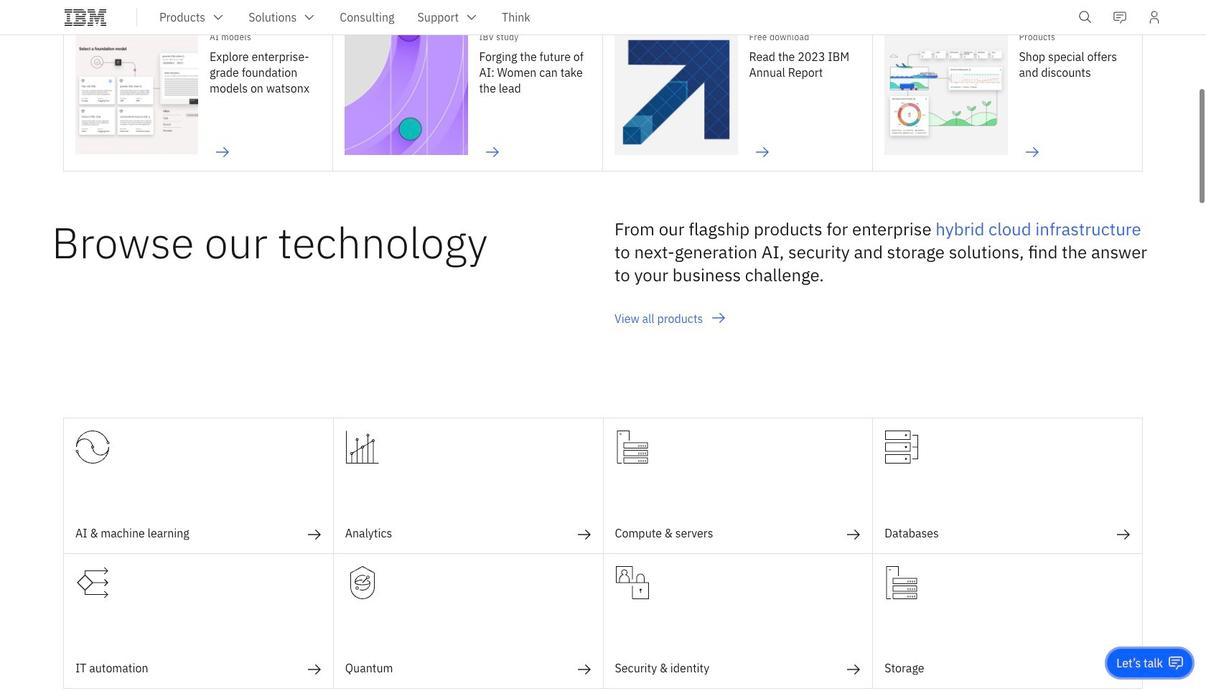 Task type: vqa. For each thing, say whether or not it's contained in the screenshot.
the 'your privacy choices' element
no



Task type: locate. For each thing, give the bounding box(es) containing it.
let's talk element
[[1117, 656, 1164, 672]]



